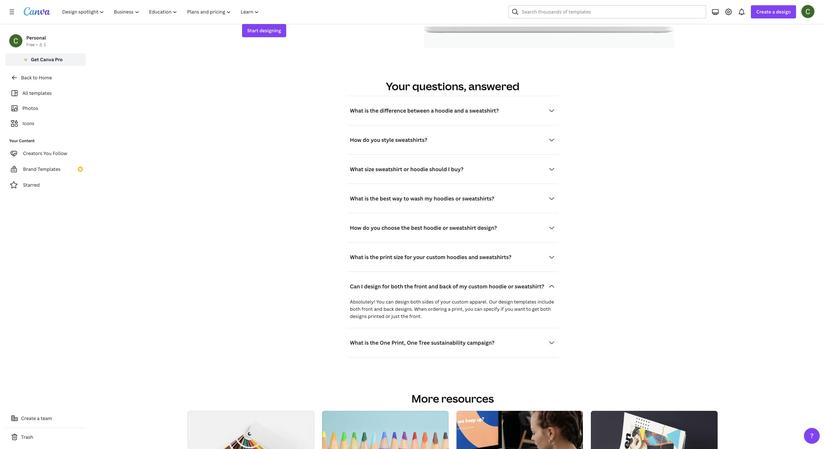 Task type: describe. For each thing, give the bounding box(es) containing it.
starred
[[23, 182, 40, 188]]

printed
[[368, 313, 384, 319]]

shipping.
[[279, 8, 302, 15]]

your for your questions, answered
[[386, 79, 410, 93]]

and inside dropdown button
[[468, 254, 478, 261]]

create for create a team
[[21, 415, 36, 422]]

is for print
[[365, 254, 369, 261]]

campaign?
[[467, 339, 494, 346]]

is for one
[[365, 339, 369, 346]]

content
[[19, 138, 35, 144]]

custom inside dropdown button
[[426, 254, 445, 261]]

1
[[44, 42, 46, 47]]

icons link
[[9, 117, 82, 130]]

both inside dropdown button
[[391, 283, 403, 290]]

both down include
[[540, 306, 551, 312]]

creators you follow link
[[5, 147, 86, 160]]

fast,
[[371, 0, 383, 7]]

start designing
[[247, 27, 281, 33]]

100 color combinations and how to apply them to your designs image
[[188, 411, 314, 449]]

free •
[[26, 42, 38, 47]]

0 vertical spatial sweatshirts?
[[395, 136, 427, 144]]

home
[[39, 74, 52, 81]]

create for create a design
[[756, 9, 771, 15]]

1 one from the left
[[380, 339, 390, 346]]

how for how do you choose the best hoodie or sweatshirt design?
[[350, 224, 362, 231]]

back to home link
[[5, 71, 86, 84]]

questions,
[[412, 79, 466, 93]]

way
[[392, 195, 402, 202]]

a inside "button"
[[37, 415, 40, 422]]

to inside dropdown button
[[404, 195, 409, 202]]

my inside dropdown button
[[459, 283, 467, 290]]

starred link
[[5, 179, 86, 192]]

what for what is the print size for your custom hoodies and sweatshirts?
[[350, 254, 363, 261]]

how do you choose the best hoodie or sweatshirt design? button
[[347, 221, 558, 234]]

canva
[[40, 56, 54, 63]]

can i design for both the front and back of my custom hoodie or sweatshirt?
[[350, 283, 544, 290]]

what is the one print, one tree sustainability campaign? button
[[347, 336, 558, 349]]

of inside the absolutely! you can design both sides of your custom apparel. our design templates include both front and back designs. when ordering a print, you can specify if you want to get both designs printed or just the front.
[[435, 299, 439, 305]]

top level navigation element
[[58, 5, 265, 18]]

creators
[[23, 150, 42, 156]]

hoodie inside dropdown button
[[435, 107, 453, 114]]

apparel.
[[470, 299, 488, 305]]

difference
[[380, 107, 406, 114]]

back inside the absolutely! you can design both sides of your custom apparel. our design templates include both front and back designs. when ordering a print, you can specify if you want to get both designs printed or just the front.
[[384, 306, 394, 312]]

0 horizontal spatial templates
[[29, 90, 52, 96]]

a inside the absolutely! you can design both sides of your custom apparel. our design templates include both front and back designs. when ordering a print, you can specify if you want to get both designs printed or just the front.
[[448, 306, 451, 312]]

the inside the absolutely! you can design both sides of your custom apparel. our design templates include both front and back designs. when ordering a print, you can specify if you want to get both designs printed or just the front.
[[401, 313, 408, 319]]

you inside how do you style sweatshirts? dropdown button
[[371, 136, 380, 144]]

more
[[412, 392, 439, 406]]

what is the one print, one tree sustainability campaign?
[[350, 339, 494, 346]]

trash
[[21, 434, 33, 440]]

you right print,
[[465, 306, 473, 312]]

i inside what size sweatshirt or hoodie should i buy? dropdown button
[[448, 166, 450, 173]]

design up if
[[498, 299, 513, 305]]

create a team button
[[5, 412, 86, 425]]

how do you style sweatshirts?
[[350, 136, 427, 144]]

designs.
[[395, 306, 413, 312]]

design inside dropdown button
[[776, 9, 791, 15]]

you for absolutely!
[[376, 299, 385, 305]]

create a team
[[21, 415, 52, 422]]

all templates link
[[9, 87, 82, 99]]

get canva pro button
[[5, 53, 86, 66]]

you right if
[[505, 306, 513, 312]]

the inside dropdown button
[[404, 283, 413, 290]]

designs
[[350, 313, 367, 319]]

sweatshirts? for my
[[462, 195, 494, 202]]

brand templates
[[23, 166, 61, 172]]

what is the print size for your custom hoodies and sweatshirts? button
[[347, 251, 558, 264]]

what size sweatshirt or hoodie should i buy? button
[[347, 163, 558, 176]]

absolutely! you can design both sides of your custom apparel. our design templates include both front and back designs. when ordering a print, you can specify if you want to get both designs printed or just the front.
[[350, 299, 554, 319]]

your ultimate guide to visual marketing image
[[456, 411, 583, 449]]

trash link
[[5, 431, 86, 444]]

creators you follow
[[23, 150, 67, 156]]

or inside dropdown button
[[508, 283, 514, 290]]

what for what is the best way to wash my hoodies or sweatshirts?
[[350, 195, 363, 202]]

0 vertical spatial to
[[33, 74, 38, 81]]

your inside dropdown button
[[413, 254, 425, 261]]

photos link
[[9, 102, 82, 115]]

or inside the absolutely! you can design both sides of your custom apparel. our design templates include both front and back designs. when ordering a print, you can specify if you want to get both designs printed or just the front.
[[386, 313, 390, 319]]

what size sweatshirt or hoodie should i buy?
[[350, 166, 463, 173]]

create a design button
[[751, 5, 796, 18]]

design?
[[477, 224, 497, 231]]

the inside "dropdown button"
[[370, 339, 379, 346]]

custom inside dropdown button
[[469, 283, 488, 290]]

what for what size sweatshirt or hoodie should i buy?
[[350, 166, 363, 173]]

what is the difference between a hoodie and a sweatshirt?
[[350, 107, 499, 114]]

more resources
[[412, 392, 494, 406]]

what is the best way to wash my hoodies or sweatshirts? button
[[347, 192, 558, 205]]

the left way
[[370, 195, 379, 202]]

sides
[[422, 299, 434, 305]]

front.
[[409, 313, 422, 319]]

ordering
[[428, 306, 447, 312]]

tree
[[419, 339, 430, 346]]

both up when
[[411, 299, 421, 305]]

our
[[489, 299, 497, 305]]

all templates
[[22, 90, 52, 96]]

print,
[[452, 306, 464, 312]]

pro
[[55, 56, 63, 63]]

do for choose
[[363, 224, 369, 231]]

what is the best way to wash my hoodies or sweatshirts?
[[350, 195, 494, 202]]

if
[[501, 306, 504, 312]]

•
[[36, 42, 38, 47]]

how for how do you style sweatshirts?
[[350, 136, 362, 144]]

resources
[[441, 392, 494, 406]]

just
[[391, 313, 400, 319]]

your inside the absolutely! you can design both sides of your custom apparel. our design templates include both front and back designs. when ordering a print, you can specify if you want to get both designs printed or just the front.
[[441, 299, 451, 305]]

your content
[[9, 138, 35, 144]]

and inside dropdown button
[[428, 283, 438, 290]]

how to design and order your hoodie or sweatshirt image
[[424, 0, 674, 33]]

wash
[[410, 195, 423, 202]]

how do you choose the best hoodie or sweatshirt design?
[[350, 224, 497, 231]]

front inside dropdown button
[[414, 283, 427, 290]]

do for style
[[363, 136, 369, 144]]

can i design for both the front and back of my custom hoodie or sweatshirt? button
[[347, 280, 558, 293]]

or inside receive your custom hoodie or sweatshirt via fast, free standard shipping.
[[328, 0, 334, 7]]

what for what is the one print, one tree sustainability campaign?
[[350, 339, 363, 346]]

hoodies for custom
[[447, 254, 467, 261]]

for inside dropdown button
[[382, 283, 390, 290]]

0 vertical spatial can
[[386, 299, 394, 305]]

sweatshirt? inside dropdown button
[[469, 107, 499, 114]]

is for best
[[365, 195, 369, 202]]

follow
[[53, 150, 67, 156]]

all
[[22, 90, 28, 96]]

what is the print size for your custom hoodies and sweatshirts?
[[350, 254, 511, 261]]

your for your content
[[9, 138, 18, 144]]



Task type: vqa. For each thing, say whether or not it's contained in the screenshot.
the 'sustainability'
yes



Task type: locate. For each thing, give the bounding box(es) containing it.
i right can
[[361, 283, 363, 290]]

the up the designs.
[[404, 283, 413, 290]]

is left difference
[[365, 107, 369, 114]]

0 horizontal spatial i
[[361, 283, 363, 290]]

you inside the absolutely! you can design both sides of your custom apparel. our design templates include both front and back designs. when ordering a print, you can specify if you want to get both designs printed or just the front.
[[376, 299, 385, 305]]

graphic design for print vs the web image
[[591, 411, 718, 449]]

when
[[414, 306, 427, 312]]

4 what from the top
[[350, 254, 363, 261]]

standard
[[255, 8, 278, 15]]

size inside what is the print size for your custom hoodies and sweatshirts? dropdown button
[[394, 254, 403, 261]]

how do you style sweatshirts? button
[[347, 133, 558, 146]]

templates inside the absolutely! you can design both sides of your custom apparel. our design templates include both front and back designs. when ordering a print, you can specify if you want to get both designs printed or just the front.
[[514, 299, 537, 305]]

1 horizontal spatial of
[[453, 283, 458, 290]]

front
[[414, 283, 427, 290], [362, 306, 373, 312]]

1 vertical spatial how
[[350, 224, 362, 231]]

sweatshirt? up include
[[515, 283, 544, 290]]

1 vertical spatial back
[[384, 306, 394, 312]]

and up the printed
[[374, 306, 382, 312]]

custom up print,
[[452, 299, 468, 305]]

the inside dropdown button
[[370, 107, 379, 114]]

i
[[448, 166, 450, 173], [361, 283, 363, 290]]

front inside the absolutely! you can design both sides of your custom apparel. our design templates include both front and back designs. when ordering a print, you can specify if you want to get both designs printed or just the front.
[[362, 306, 373, 312]]

0 vertical spatial create
[[756, 9, 771, 15]]

sweatshirt? down answered
[[469, 107, 499, 114]]

custom up shipping.
[[289, 0, 308, 7]]

include
[[538, 299, 554, 305]]

1 horizontal spatial for
[[405, 254, 412, 261]]

custom up apparel.
[[469, 283, 488, 290]]

receive
[[255, 0, 275, 7]]

is
[[365, 107, 369, 114], [365, 195, 369, 202], [365, 254, 369, 261], [365, 339, 369, 346]]

the left difference
[[370, 107, 379, 114]]

hoodies for my
[[434, 195, 454, 202]]

0 horizontal spatial sweatshirt?
[[469, 107, 499, 114]]

sweatshirts?
[[395, 136, 427, 144], [462, 195, 494, 202], [479, 254, 511, 261]]

your up difference
[[386, 79, 410, 93]]

what inside dropdown button
[[350, 107, 363, 114]]

absolutely!
[[350, 299, 375, 305]]

2 do from the top
[[363, 224, 369, 231]]

back up just
[[384, 306, 394, 312]]

do left the choose
[[363, 224, 369, 231]]

0 horizontal spatial your
[[9, 138, 18, 144]]

how
[[350, 136, 362, 144], [350, 224, 362, 231]]

personal
[[26, 35, 46, 41]]

0 vertical spatial sweatshirt
[[335, 0, 361, 7]]

1 horizontal spatial to
[[404, 195, 409, 202]]

1 do from the top
[[363, 136, 369, 144]]

best left way
[[380, 195, 391, 202]]

is left "print"
[[365, 254, 369, 261]]

0 vertical spatial hoodies
[[434, 195, 454, 202]]

should
[[429, 166, 447, 173]]

2 what from the top
[[350, 166, 363, 173]]

the left "print"
[[370, 254, 379, 261]]

0 vertical spatial size
[[365, 166, 374, 173]]

2 vertical spatial your
[[441, 299, 451, 305]]

for right "print"
[[405, 254, 412, 261]]

you
[[43, 150, 52, 156], [376, 299, 385, 305]]

0 vertical spatial i
[[448, 166, 450, 173]]

1 vertical spatial you
[[376, 299, 385, 305]]

0 vertical spatial you
[[43, 150, 52, 156]]

photos
[[22, 105, 38, 111]]

the down the designs.
[[401, 313, 408, 319]]

free
[[26, 42, 35, 47]]

sweatshirts? for custom
[[479, 254, 511, 261]]

1 vertical spatial for
[[382, 283, 390, 290]]

1 horizontal spatial best
[[411, 224, 422, 231]]

buy?
[[451, 166, 463, 173]]

sweatshirts? right style
[[395, 136, 427, 144]]

0 horizontal spatial sweatshirt
[[335, 0, 361, 7]]

of up ordering
[[435, 299, 439, 305]]

custom up can i design for both the front and back of my custom hoodie or sweatshirt?
[[426, 254, 445, 261]]

4 is from the top
[[365, 339, 369, 346]]

1 horizontal spatial create
[[756, 9, 771, 15]]

your questions, answered
[[386, 79, 520, 93]]

to right way
[[404, 195, 409, 202]]

best
[[380, 195, 391, 202], [411, 224, 422, 231]]

1 horizontal spatial you
[[376, 299, 385, 305]]

Search search field
[[522, 6, 702, 18]]

sweatshirts? down design?
[[479, 254, 511, 261]]

2 vertical spatial sweatshirts?
[[479, 254, 511, 261]]

1 vertical spatial templates
[[514, 299, 537, 305]]

1 vertical spatial sweatshirt
[[376, 166, 402, 173]]

1 vertical spatial my
[[459, 283, 467, 290]]

custom
[[289, 0, 308, 7], [426, 254, 445, 261], [469, 283, 488, 290], [452, 299, 468, 305]]

0 horizontal spatial to
[[33, 74, 38, 81]]

0 horizontal spatial create
[[21, 415, 36, 422]]

1 vertical spatial front
[[362, 306, 373, 312]]

sweatshirts? up design?
[[462, 195, 494, 202]]

is inside dropdown button
[[365, 107, 369, 114]]

front up sides
[[414, 283, 427, 290]]

1 how from the top
[[350, 136, 362, 144]]

0 horizontal spatial front
[[362, 306, 373, 312]]

1 horizontal spatial one
[[407, 339, 417, 346]]

sweatshirt
[[335, 0, 361, 7], [376, 166, 402, 173], [449, 224, 476, 231]]

templates up want
[[514, 299, 537, 305]]

both up the 'designs'
[[350, 306, 361, 312]]

2 is from the top
[[365, 195, 369, 202]]

hoodie inside dropdown button
[[489, 283, 507, 290]]

0 vertical spatial your
[[276, 0, 288, 7]]

1 vertical spatial of
[[435, 299, 439, 305]]

5 what from the top
[[350, 339, 363, 346]]

to inside the absolutely! you can design both sides of your custom apparel. our design templates include both front and back designs. when ordering a print, you can specify if you want to get both designs printed or just the front.
[[526, 306, 531, 312]]

brand
[[23, 166, 36, 172]]

0 horizontal spatial best
[[380, 195, 391, 202]]

create inside "create a design" dropdown button
[[756, 9, 771, 15]]

1 is from the top
[[365, 107, 369, 114]]

0 horizontal spatial can
[[386, 299, 394, 305]]

get canva pro
[[31, 56, 63, 63]]

want
[[514, 306, 525, 312]]

print,
[[392, 339, 406, 346]]

1 vertical spatial sweatshirt?
[[515, 283, 544, 290]]

3 is from the top
[[365, 254, 369, 261]]

to
[[33, 74, 38, 81], [404, 195, 409, 202], [526, 306, 531, 312]]

best inside "what is the best way to wash my hoodies or sweatshirts?" dropdown button
[[380, 195, 391, 202]]

1 horizontal spatial front
[[414, 283, 427, 290]]

0 vertical spatial do
[[363, 136, 369, 144]]

1 horizontal spatial can
[[474, 306, 482, 312]]

you up the printed
[[376, 299, 385, 305]]

start
[[247, 27, 258, 33]]

best inside how do you choose the best hoodie or sweatshirt design? dropdown button
[[411, 224, 422, 231]]

hoodie
[[309, 0, 327, 7], [435, 107, 453, 114], [410, 166, 428, 173], [424, 224, 441, 231], [489, 283, 507, 290]]

0 horizontal spatial your
[[276, 0, 288, 7]]

what inside "dropdown button"
[[350, 339, 363, 346]]

0 horizontal spatial of
[[435, 299, 439, 305]]

1 vertical spatial hoodies
[[447, 254, 467, 261]]

brand templates link
[[5, 163, 86, 176]]

0 vertical spatial my
[[425, 195, 433, 202]]

your
[[386, 79, 410, 93], [9, 138, 18, 144]]

and inside dropdown button
[[454, 107, 464, 114]]

templates right all
[[29, 90, 52, 96]]

1 horizontal spatial back
[[439, 283, 452, 290]]

1 vertical spatial sweatshirts?
[[462, 195, 494, 202]]

and down your questions, answered
[[454, 107, 464, 114]]

2 horizontal spatial your
[[441, 299, 451, 305]]

sweatshirt inside receive your custom hoodie or sweatshirt via fast, free standard shipping.
[[335, 0, 361, 7]]

back to home
[[21, 74, 52, 81]]

is left way
[[365, 195, 369, 202]]

0 vertical spatial best
[[380, 195, 391, 202]]

back up the absolutely! you can design both sides of your custom apparel. our design templates include both front and back designs. when ordering a print, you can specify if you want to get both designs printed or just the front.
[[439, 283, 452, 290]]

the left print,
[[370, 339, 379, 346]]

0 horizontal spatial size
[[365, 166, 374, 173]]

designing
[[260, 27, 281, 33]]

my inside dropdown button
[[425, 195, 433, 202]]

0 vertical spatial how
[[350, 136, 362, 144]]

can up just
[[386, 299, 394, 305]]

my right wash
[[425, 195, 433, 202]]

you left the choose
[[371, 224, 380, 231]]

a inside dropdown button
[[772, 9, 775, 15]]

1 horizontal spatial your
[[413, 254, 425, 261]]

design up the designs.
[[395, 299, 409, 305]]

0 vertical spatial templates
[[29, 90, 52, 96]]

templates
[[38, 166, 61, 172]]

create a design
[[756, 9, 791, 15]]

front down absolutely!
[[362, 306, 373, 312]]

1 horizontal spatial sweatshirt?
[[515, 283, 544, 290]]

i left buy?
[[448, 166, 450, 173]]

i inside can i design for both the front and back of my custom hoodie or sweatshirt? dropdown button
[[361, 283, 363, 290]]

0 vertical spatial of
[[453, 283, 458, 290]]

0 horizontal spatial back
[[384, 306, 394, 312]]

choose
[[381, 224, 400, 231]]

you inside how do you choose the best hoodie or sweatshirt design? dropdown button
[[371, 224, 380, 231]]

get
[[31, 56, 39, 63]]

you for creators
[[43, 150, 52, 156]]

can
[[350, 283, 360, 290]]

sweatshirt?
[[469, 107, 499, 114], [515, 283, 544, 290]]

0 horizontal spatial my
[[425, 195, 433, 202]]

answered
[[469, 79, 520, 93]]

both up the designs.
[[391, 283, 403, 290]]

design right can
[[364, 283, 381, 290]]

get
[[532, 306, 539, 312]]

0 vertical spatial sweatshirt?
[[469, 107, 499, 114]]

you left the follow
[[43, 150, 52, 156]]

team
[[41, 415, 52, 422]]

sweatshirt? inside dropdown button
[[515, 283, 544, 290]]

back
[[439, 283, 452, 290], [384, 306, 394, 312]]

you
[[371, 136, 380, 144], [371, 224, 380, 231], [465, 306, 473, 312], [505, 306, 513, 312]]

my
[[425, 195, 433, 202], [459, 283, 467, 290]]

2 how from the top
[[350, 224, 362, 231]]

0 vertical spatial back
[[439, 283, 452, 290]]

your inside receive your custom hoodie or sweatshirt via fast, free standard shipping.
[[276, 0, 288, 7]]

hoodies right wash
[[434, 195, 454, 202]]

sweatshirt down how do you style sweatshirts?
[[376, 166, 402, 173]]

or
[[328, 0, 334, 7], [404, 166, 409, 173], [455, 195, 461, 202], [443, 224, 448, 231], [508, 283, 514, 290], [386, 313, 390, 319]]

icons
[[22, 120, 34, 126]]

2 horizontal spatial sweatshirt
[[449, 224, 476, 231]]

my up print,
[[459, 283, 467, 290]]

your up ordering
[[441, 299, 451, 305]]

can down apparel.
[[474, 306, 482, 312]]

do left style
[[363, 136, 369, 144]]

to left the 'get' at the bottom right of page
[[526, 306, 531, 312]]

to right back
[[33, 74, 38, 81]]

christina overa image
[[801, 5, 815, 18]]

of inside dropdown button
[[453, 283, 458, 290]]

3 what from the top
[[350, 195, 363, 202]]

0 vertical spatial front
[[414, 283, 427, 290]]

your down how do you choose the best hoodie or sweatshirt design?
[[413, 254, 425, 261]]

and down design?
[[468, 254, 478, 261]]

between
[[407, 107, 430, 114]]

2 horizontal spatial to
[[526, 306, 531, 312]]

is inside "dropdown button"
[[365, 339, 369, 346]]

1 what from the top
[[350, 107, 363, 114]]

for down "print"
[[382, 283, 390, 290]]

one left print,
[[380, 339, 390, 346]]

the right the choose
[[401, 224, 410, 231]]

1 horizontal spatial my
[[459, 283, 467, 290]]

for
[[405, 254, 412, 261], [382, 283, 390, 290]]

1 vertical spatial best
[[411, 224, 422, 231]]

sweatshirt left design?
[[449, 224, 476, 231]]

design left christina overa icon
[[776, 9, 791, 15]]

of up print,
[[453, 283, 458, 290]]

back
[[21, 74, 32, 81]]

your left content
[[9, 138, 18, 144]]

size inside what size sweatshirt or hoodie should i buy? dropdown button
[[365, 166, 374, 173]]

is down the 'designs'
[[365, 339, 369, 346]]

1 horizontal spatial your
[[386, 79, 410, 93]]

basic color theory image
[[322, 411, 448, 449]]

1 vertical spatial i
[[361, 283, 363, 290]]

0 horizontal spatial you
[[43, 150, 52, 156]]

design inside dropdown button
[[364, 283, 381, 290]]

0 vertical spatial for
[[405, 254, 412, 261]]

1 vertical spatial your
[[413, 254, 425, 261]]

what is the difference between a hoodie and a sweatshirt? button
[[347, 104, 558, 117]]

None search field
[[509, 5, 706, 18]]

custom inside the absolutely! you can design both sides of your custom apparel. our design templates include both front and back designs. when ordering a print, you can specify if you want to get both designs printed or just the front.
[[452, 299, 468, 305]]

what for what is the difference between a hoodie and a sweatshirt?
[[350, 107, 363, 114]]

is for difference
[[365, 107, 369, 114]]

you left style
[[371, 136, 380, 144]]

free
[[384, 0, 394, 7]]

custom inside receive your custom hoodie or sweatshirt via fast, free standard shipping.
[[289, 0, 308, 7]]

1 vertical spatial create
[[21, 415, 36, 422]]

sweatshirt left via
[[335, 0, 361, 7]]

2 vertical spatial sweatshirt
[[449, 224, 476, 231]]

1 horizontal spatial templates
[[514, 299, 537, 305]]

0 vertical spatial your
[[386, 79, 410, 93]]

1 vertical spatial do
[[363, 224, 369, 231]]

via
[[363, 0, 370, 7]]

sustainability
[[431, 339, 466, 346]]

2 vertical spatial to
[[526, 306, 531, 312]]

your up shipping.
[[276, 0, 288, 7]]

1 vertical spatial size
[[394, 254, 403, 261]]

start designing button
[[242, 24, 286, 37]]

specify
[[484, 306, 500, 312]]

1 horizontal spatial size
[[394, 254, 403, 261]]

create inside create a team "button"
[[21, 415, 36, 422]]

and inside the absolutely! you can design both sides of your custom apparel. our design templates include both front and back designs. when ordering a print, you can specify if you want to get both designs printed or just the front.
[[374, 306, 382, 312]]

back inside dropdown button
[[439, 283, 452, 290]]

2 one from the left
[[407, 339, 417, 346]]

0 horizontal spatial one
[[380, 339, 390, 346]]

and up sides
[[428, 283, 438, 290]]

best right the choose
[[411, 224, 422, 231]]

0 horizontal spatial for
[[382, 283, 390, 290]]

1 horizontal spatial i
[[448, 166, 450, 173]]

1 horizontal spatial sweatshirt
[[376, 166, 402, 173]]

1 vertical spatial can
[[474, 306, 482, 312]]

a
[[772, 9, 775, 15], [431, 107, 434, 114], [465, 107, 468, 114], [448, 306, 451, 312], [37, 415, 40, 422]]

style
[[381, 136, 394, 144]]

print
[[380, 254, 392, 261]]

hoodie inside receive your custom hoodie or sweatshirt via fast, free standard shipping.
[[309, 0, 327, 7]]

1 vertical spatial to
[[404, 195, 409, 202]]

1 vertical spatial your
[[9, 138, 18, 144]]

for inside dropdown button
[[405, 254, 412, 261]]

one left tree
[[407, 339, 417, 346]]

hoodies down how do you choose the best hoodie or sweatshirt design? dropdown button
[[447, 254, 467, 261]]



